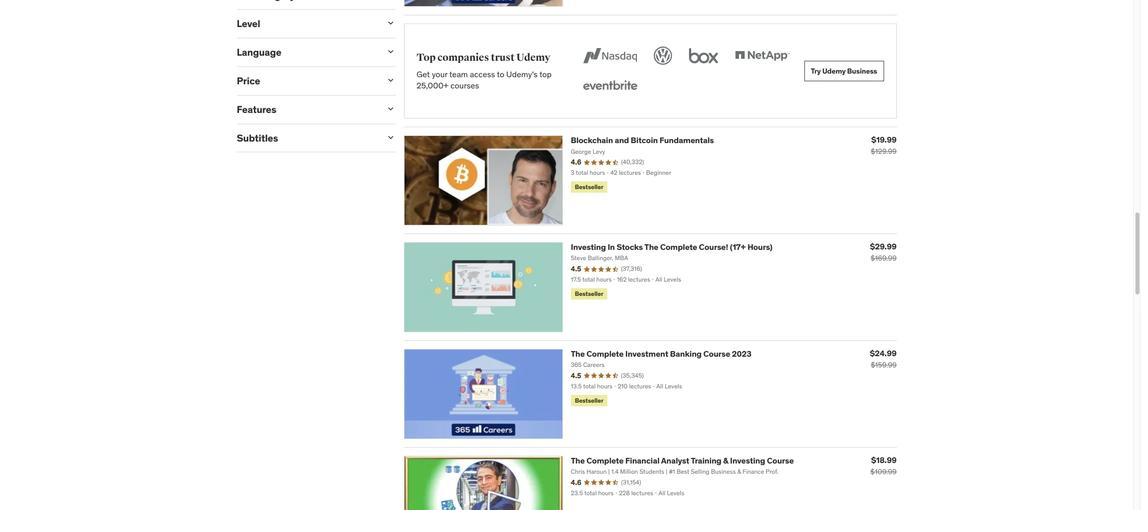 Task type: vqa. For each thing, say whether or not it's contained in the screenshot.


Task type: locate. For each thing, give the bounding box(es) containing it.
course!
[[699, 242, 729, 252]]

to
[[497, 69, 505, 79]]

0 vertical spatial the
[[645, 242, 659, 252]]

$18.99 $109.99
[[871, 455, 897, 476]]

investing left in
[[571, 242, 606, 252]]

the for financial
[[571, 455, 585, 466]]

0 vertical spatial small image
[[386, 75, 396, 85]]

small image
[[386, 75, 396, 85], [386, 104, 396, 114]]

trust
[[491, 51, 515, 64]]

1 vertical spatial the
[[571, 349, 585, 359]]

subtitles
[[237, 132, 278, 144]]

complete left financial
[[587, 455, 624, 466]]

investing in stocks the complete course! (17+ hours)
[[571, 242, 773, 252]]

$109.99
[[871, 467, 897, 476]]

in
[[608, 242, 615, 252]]

blockchain
[[571, 135, 613, 145]]

udemy
[[517, 51, 551, 64], [823, 66, 846, 76]]

0 horizontal spatial course
[[704, 349, 731, 359]]

small image for features
[[386, 104, 396, 114]]

netapp image
[[733, 45, 792, 67]]

0 vertical spatial udemy
[[517, 51, 551, 64]]

0 vertical spatial complete
[[661, 242, 698, 252]]

1 vertical spatial complete
[[587, 349, 624, 359]]

0 horizontal spatial udemy
[[517, 51, 551, 64]]

eventbrite image
[[581, 75, 640, 98]]

1 small image from the top
[[386, 75, 396, 85]]

$29.99 $169.99
[[871, 241, 897, 263]]

the complete financial analyst training & investing course
[[571, 455, 794, 466]]

price
[[237, 75, 260, 87]]

1 horizontal spatial udemy
[[823, 66, 846, 76]]

small image for language
[[386, 47, 396, 57]]

small image for subtitles
[[386, 132, 396, 142]]

small image for price
[[386, 75, 396, 85]]

0 vertical spatial small image
[[386, 18, 396, 28]]

blockchain and bitcoin fundamentals link
[[571, 135, 714, 145]]

small image
[[386, 18, 396, 28], [386, 47, 396, 57], [386, 132, 396, 142]]

hours)
[[748, 242, 773, 252]]

2 small image from the top
[[386, 47, 396, 57]]

1 small image from the top
[[386, 18, 396, 28]]

1 vertical spatial investing
[[731, 455, 766, 466]]

features
[[237, 103, 277, 115]]

investing
[[571, 242, 606, 252], [731, 455, 766, 466]]

complete for financial
[[587, 455, 624, 466]]

$19.99 $129.99
[[871, 135, 897, 156]]

udemy right try
[[823, 66, 846, 76]]

2 vertical spatial small image
[[386, 132, 396, 142]]

$169.99
[[871, 254, 897, 263]]

1 vertical spatial small image
[[386, 104, 396, 114]]

features button
[[237, 103, 377, 115]]

the
[[645, 242, 659, 252], [571, 349, 585, 359], [571, 455, 585, 466]]

0 horizontal spatial investing
[[571, 242, 606, 252]]

$24.99
[[870, 348, 897, 358]]

top
[[540, 69, 552, 79]]

level
[[237, 18, 260, 30]]

courses
[[451, 80, 480, 91]]

$29.99
[[871, 241, 897, 252]]

the complete financial analyst training & investing course link
[[571, 455, 794, 466]]

$24.99 $159.99
[[870, 348, 897, 370]]

stocks
[[617, 242, 643, 252]]

fundamentals
[[660, 135, 714, 145]]

1 vertical spatial small image
[[386, 47, 396, 57]]

$19.99
[[872, 135, 897, 145]]

1 horizontal spatial investing
[[731, 455, 766, 466]]

&
[[724, 455, 729, 466]]

1 vertical spatial course
[[767, 455, 794, 466]]

1 vertical spatial udemy
[[823, 66, 846, 76]]

udemy's
[[507, 69, 538, 79]]

small image for level
[[386, 18, 396, 28]]

udemy up udemy's
[[517, 51, 551, 64]]

25,000+
[[417, 80, 449, 91]]

complete left investment
[[587, 349, 624, 359]]

course
[[704, 349, 731, 359], [767, 455, 794, 466]]

3 small image from the top
[[386, 132, 396, 142]]

complete left "course!"
[[661, 242, 698, 252]]

box image
[[687, 45, 721, 67]]

2 vertical spatial the
[[571, 455, 585, 466]]

2023
[[732, 349, 752, 359]]

2 vertical spatial complete
[[587, 455, 624, 466]]

complete
[[661, 242, 698, 252], [587, 349, 624, 359], [587, 455, 624, 466]]

$18.99
[[872, 455, 897, 465]]

investing right "&"
[[731, 455, 766, 466]]

2 small image from the top
[[386, 104, 396, 114]]



Task type: describe. For each thing, give the bounding box(es) containing it.
volkswagen image
[[652, 45, 675, 67]]

the complete investment banking course 2023 link
[[571, 349, 752, 359]]

bitcoin
[[631, 135, 658, 145]]

top companies trust udemy get your team access to udemy's top 25,000+ courses
[[417, 51, 552, 91]]

subtitles button
[[237, 132, 377, 144]]

your
[[432, 69, 448, 79]]

nasdaq image
[[581, 45, 640, 67]]

financial
[[626, 455, 660, 466]]

0 vertical spatial investing
[[571, 242, 606, 252]]

the for investment
[[571, 349, 585, 359]]

complete for investment
[[587, 349, 624, 359]]

0 vertical spatial course
[[704, 349, 731, 359]]

training
[[691, 455, 722, 466]]

language
[[237, 46, 282, 58]]

$159.99
[[871, 360, 897, 370]]

try udemy business
[[811, 66, 878, 76]]

and
[[615, 135, 629, 145]]

investing in stocks the complete course! (17+ hours) link
[[571, 242, 773, 252]]

companies
[[438, 51, 489, 64]]

team
[[450, 69, 468, 79]]

1 horizontal spatial course
[[767, 455, 794, 466]]

level button
[[237, 18, 377, 30]]

investment
[[626, 349, 669, 359]]

$129.99
[[871, 147, 897, 156]]

udemy inside try udemy business link
[[823, 66, 846, 76]]

analyst
[[662, 455, 690, 466]]

access
[[470, 69, 495, 79]]

get
[[417, 69, 430, 79]]

banking
[[670, 349, 702, 359]]

language button
[[237, 46, 377, 58]]

price button
[[237, 75, 377, 87]]

top
[[417, 51, 436, 64]]

udemy inside top companies trust udemy get your team access to udemy's top 25,000+ courses
[[517, 51, 551, 64]]

the complete investment banking course 2023
[[571, 349, 752, 359]]

try
[[811, 66, 821, 76]]

blockchain and bitcoin fundamentals
[[571, 135, 714, 145]]

business
[[848, 66, 878, 76]]

try udemy business link
[[805, 61, 884, 81]]

(17+
[[730, 242, 746, 252]]



